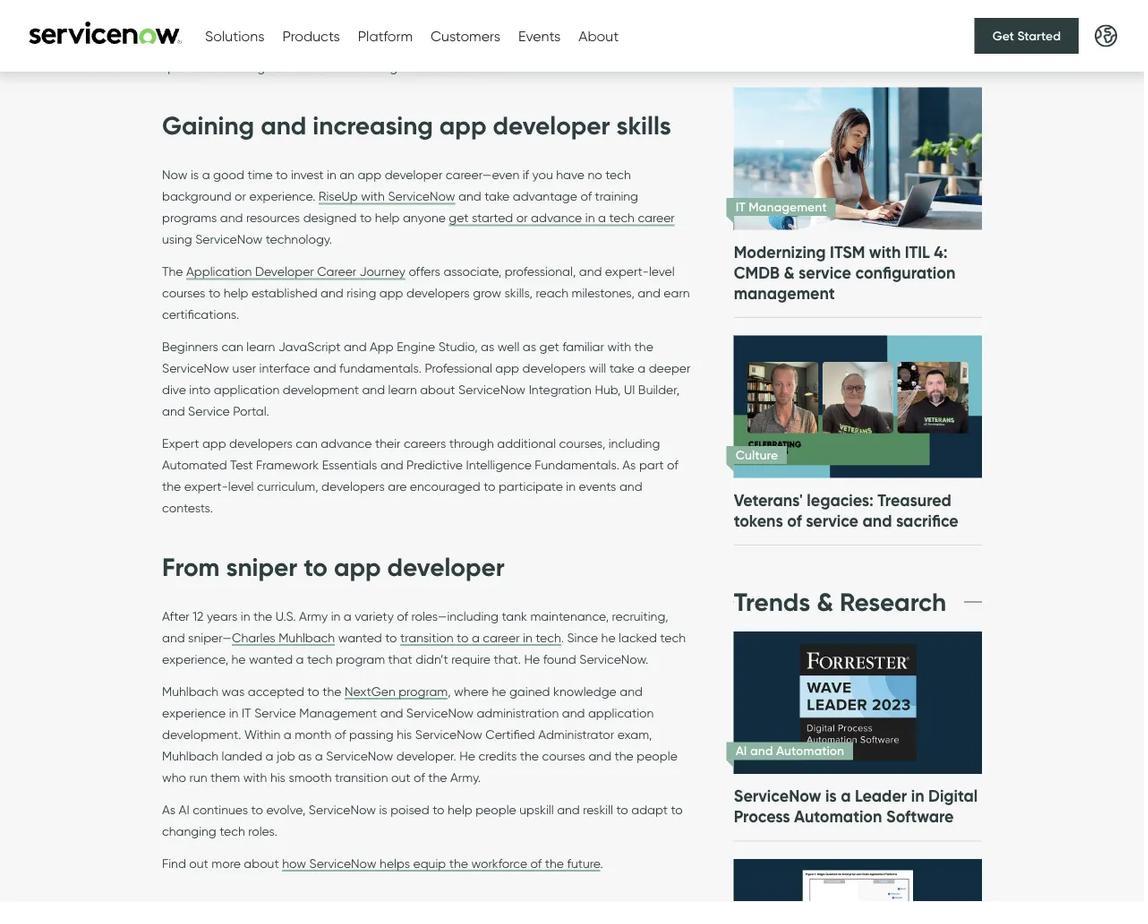 Task type: describe. For each thing, give the bounding box(es) containing it.
to right "reskill"
[[617, 802, 629, 817]]

1 horizontal spatial it
[[736, 199, 746, 215]]

1 leader from the top
[[856, 14, 908, 34]]

framework
[[256, 457, 319, 473]]

tokens
[[734, 511, 784, 531]]

wanted inside . since he lacked tech experience, he wanted a tech program that didn't require that. he found servicenow.
[[249, 651, 293, 666]]

0 horizontal spatial that
[[337, 16, 361, 31]]

app up career—even
[[440, 110, 487, 142]]

2 vertical spatial on
[[201, 59, 216, 74]]

about inside beginners can learn javascript and app engine studio, as well as get familiar with the servicenow user interface and fundamentals. professional app developers will take a deeper dive into application development and learn about servicenow integration hub, ui builder, and service portal.
[[420, 382, 456, 397]]

poised
[[391, 802, 430, 817]]

culture
[[736, 447, 779, 463]]

in inside "expert app developers can advance their careers through additional courses, including automated test framework essentials and predictive intelligence fundamentals. as part of the expert-level curriculum, developers are encouraged to participate in events and contests."
[[566, 479, 576, 494]]

you
[[533, 167, 553, 182]]

1 vertical spatial on
[[452, 38, 466, 53]]

1 horizontal spatial management
[[749, 199, 827, 215]]

development
[[283, 382, 359, 397]]

developers inside offers associate, professional, and expert-level courses to help established and rising app developers grow skills, reach milestones, and earn certifications.
[[407, 285, 470, 301]]

the for the automation and augmentation changes will free 4.2 hours per week for app developers to focus on tasks and projects that are more challenging and potentially more rewarding. junior app developers will gain more than an hour on top of that (5.5 hours per week) to spend on learning new skills and creating innovative solutions.
[[162, 0, 183, 10]]

potentially
[[515, 16, 575, 31]]

1 horizontal spatial hours
[[557, 38, 588, 53]]

1 vertical spatial that
[[507, 38, 532, 53]]

get
[[993, 28, 1015, 43]]

more down for
[[579, 16, 608, 31]]

1 digital from the top
[[929, 14, 979, 34]]

than
[[375, 38, 402, 53]]

1 vertical spatial about
[[244, 855, 279, 871]]

of right workforce
[[531, 855, 542, 871]]

of inside the automation and augmentation changes will free 4.2 hours per week for app developers to focus on tasks and projects that are more challenging and potentially more rewarding. junior app developers will gain more than an hour on top of that (5.5 hours per week) to spend on learning new skills and creating innovative solutions.
[[493, 38, 504, 53]]

smooth
[[289, 769, 332, 785]]

require
[[452, 651, 491, 666]]

0 horizontal spatial learn
[[247, 339, 275, 354]]

them
[[211, 769, 240, 785]]

augmentation
[[283, 0, 365, 10]]

projects
[[287, 16, 334, 31]]

configuration
[[856, 262, 956, 283]]

1 vertical spatial .
[[601, 855, 604, 871]]

skills,
[[505, 285, 533, 301]]

including
[[609, 436, 661, 451]]

find
[[162, 855, 186, 871]]

was
[[222, 683, 245, 699]]

offers associate, professional, and expert-level courses to help established and rising app developers grow skills, reach milestones, and earn certifications.
[[162, 264, 690, 322]]

the down certified
[[520, 748, 539, 763]]

configuration management: woman in front of high-rise window working on a laptop image
[[732, 87, 985, 230]]

platform
[[358, 27, 413, 45]]

landed
[[222, 748, 263, 763]]

is inside now is a good time to invest in an app developer career—even if you have no tech background or experience.
[[191, 167, 199, 182]]

0 horizontal spatial out
[[189, 855, 209, 871]]

knowledge
[[554, 683, 617, 699]]

reach
[[536, 285, 569, 301]]

upskill
[[520, 802, 554, 817]]

0 vertical spatial ai
[[736, 743, 748, 759]]

administration
[[477, 705, 559, 720]]

an inside the automation and augmentation changes will free 4.2 hours per week for app developers to focus on tasks and projects that are more challenging and potentially more rewarding. junior app developers will gain more than an hour on top of that (5.5 hours per week) to spend on learning new skills and creating innovative solutions.
[[405, 38, 420, 53]]

itsm
[[831, 242, 866, 262]]

in inside the , where he gained knowledge and experience in it service management and servicenow administration and application development. within a month of passing his servicenow certified administrator exam, muhlbach landed a job as a servicenow developer. he credits the courses and the people who run them with his smooth transition out of the army.
[[229, 705, 239, 720]]

itil
[[906, 242, 931, 262]]

program inside . since he lacked tech experience, he wanted a tech program that didn't require that. he found servicenow.
[[336, 651, 385, 666]]

muhlbach inside the , where he gained knowledge and experience in it service management and servicenow administration and application development. within a month of passing his servicenow certified administrator exam, muhlbach landed a job as a servicenow developer. he credits the courses and the people who run them with his smooth transition out of the army.
[[162, 748, 219, 763]]

the left nextgen at left
[[323, 683, 342, 699]]

challenging
[[418, 16, 485, 31]]

the inside after 12 years in the u.s. army in a variety of roles—including tank maintenance, recruiting, and sniper—
[[253, 608, 273, 623]]

development.
[[162, 726, 241, 742]]

additional
[[497, 436, 556, 451]]

people inside the , where he gained knowledge and experience in it service management and servicenow administration and application development. within a month of passing his servicenow certified administrator exam, muhlbach landed a job as a servicenow developer. he credits the courses and the people who run them with his smooth transition out of the army.
[[637, 748, 678, 763]]

to inside now is a good time to invest in an app developer career—even if you have no tech background or experience.
[[276, 167, 288, 182]]

a inside now is a good time to invest in an app developer career—even if you have no tech background or experience.
[[202, 167, 210, 182]]

credits
[[479, 748, 517, 763]]

0 horizontal spatial per
[[521, 0, 540, 10]]

to right adapt
[[671, 802, 683, 817]]

a inside after 12 years in the u.s. army in a variety of roles—including tank maintenance, recruiting, and sniper—
[[344, 608, 352, 623]]

servicenow inside riseup with servicenow link
[[388, 189, 456, 204]]

developers down tasks
[[227, 38, 291, 53]]

events button
[[519, 27, 561, 45]]

of right month
[[335, 726, 346, 742]]

background
[[162, 189, 232, 204]]

earn
[[664, 285, 690, 301]]

now is a good time to invest in an app developer career—even if you have no tech background or experience.
[[162, 167, 631, 204]]

1 vertical spatial muhlbach
[[162, 683, 219, 699]]

the inside beginners can learn javascript and app engine studio, as well as get familiar with the servicenow user interface and fundamentals. professional app developers will take a deeper dive into application development and learn about servicenow integration hub, ui builder, and service portal.
[[635, 339, 654, 354]]

roles—including
[[412, 608, 499, 623]]

advance inside get started or advance in a tech career using servicenow technology.
[[531, 210, 583, 225]]

are inside the automation and augmentation changes will free 4.2 hours per week for app developers to focus on tasks and projects that are more challenging and potentially more rewarding. junior app developers will gain more than an hour on top of that (5.5 hours per week) to spend on learning new skills and creating innovative solutions.
[[364, 16, 383, 31]]

roles.
[[248, 823, 278, 838]]

intelligence
[[466, 457, 532, 473]]

into
[[189, 382, 211, 397]]

12
[[193, 608, 204, 623]]

can inside "expert app developers can advance their careers through additional courses, including automated test framework essentials and predictive intelligence fundamentals. as part of the expert-level curriculum, developers are encouraged to participate in events and contests."
[[296, 436, 318, 451]]

experience
[[162, 705, 226, 720]]

recruiting,
[[612, 608, 669, 623]]

ui
[[624, 382, 635, 397]]

professional,
[[505, 264, 576, 279]]

advance inside "expert app developers can advance their careers through additional courses, including automated test framework essentials and predictive intelligence fundamentals. as part of the expert-level curriculum, developers are encouraged to participate in events and contests."
[[321, 436, 372, 451]]

grow
[[473, 285, 502, 301]]

the left future
[[545, 855, 564, 871]]

gained
[[510, 683, 551, 699]]

application inside the , where he gained knowledge and experience in it service management and servicenow administration and application development. within a month of passing his servicenow certified administrator exam, muhlbach landed a job as a servicenow developer. he credits the courses and the people who run them with his smooth transition out of the army.
[[589, 705, 654, 720]]

as inside "expert app developers can advance their careers through additional courses, including automated test framework essentials and predictive intelligence fundamentals. as part of the expert-level curriculum, developers are encouraged to participate in events and contests."
[[623, 457, 636, 473]]

modernizing
[[734, 242, 827, 262]]

how servicenow helps equip the workforce of the future link
[[282, 855, 601, 872]]

he for within
[[492, 683, 507, 699]]

job
[[277, 748, 295, 763]]

future
[[568, 855, 601, 871]]

an inside now is a good time to invest in an app developer career—even if you have no tech background or experience.
[[340, 167, 355, 182]]

in inside get started or advance in a tech career using servicenow technology.
[[586, 210, 595, 225]]

as inside as ai continues to evolve, servicenow is poised to help people upskill and reskill to adapt to changing tech roles.
[[162, 802, 176, 817]]

1 vertical spatial skills
[[617, 110, 672, 142]]

contests.
[[162, 500, 213, 516]]

invest
[[291, 167, 324, 182]]

get started link
[[975, 18, 1080, 54]]

celebrating veterans: three veteran employees at servicenow image
[[732, 335, 985, 478]]

help inside offers associate, professional, and expert-level courses to help established and rising app developers grow skills, reach milestones, and earn certifications.
[[224, 285, 249, 301]]

treasured
[[878, 490, 952, 510]]

changing
[[162, 823, 217, 838]]

studio,
[[439, 339, 478, 354]]

of inside and take advantage of training programs and resources designed to help anyone
[[581, 189, 592, 204]]

help inside as ai continues to evolve, servicenow is poised to help people upskill and reskill to adapt to changing tech roles.
[[448, 802, 473, 817]]

time
[[248, 167, 273, 182]]

milestones,
[[572, 285, 635, 301]]

in inside now is a good time to invest in an app developer career—even if you have no tech background or experience.
[[327, 167, 337, 182]]

tasks
[[229, 16, 258, 31]]

0 horizontal spatial hours
[[487, 0, 518, 10]]

1 vertical spatial learn
[[388, 382, 417, 397]]

equip
[[413, 855, 446, 871]]

hour
[[423, 38, 449, 53]]

now
[[162, 167, 188, 182]]

is inside as ai continues to evolve, servicenow is poised to help people upskill and reskill to adapt to changing tech roles.
[[379, 802, 388, 817]]

creating
[[350, 59, 398, 74]]

nextgen program link
[[345, 683, 448, 700]]

more down changes
[[386, 16, 415, 31]]

developer inside now is a good time to invest in an app developer career—even if you have no tech background or experience.
[[385, 167, 443, 182]]

or inside get started or advance in a tech career using servicenow technology.
[[517, 210, 528, 225]]

developer for increasing
[[493, 110, 611, 142]]

. inside . since he lacked tech experience, he wanted a tech program that didn't require that. he found servicenow.
[[562, 630, 564, 645]]

1 vertical spatial will
[[294, 38, 311, 53]]

platform button
[[358, 27, 413, 45]]

he inside . since he lacked tech experience, he wanted a tech program that didn't require that. he found servicenow.
[[524, 651, 540, 666]]

expert- inside "expert app developers can advance their careers through additional courses, including automated test framework essentials and predictive intelligence fundamentals. as part of the expert-level curriculum, developers are encouraged to participate in events and contests."
[[184, 479, 228, 494]]

to down roles—including
[[457, 630, 469, 645]]

lacked
[[619, 630, 657, 645]]

new
[[268, 59, 292, 74]]

user
[[233, 361, 256, 376]]

forrester wave leader 2023: digital process automation software image
[[732, 631, 985, 774]]

get inside get started or advance in a tech career using servicenow technology.
[[449, 210, 469, 225]]

0 vertical spatial on
[[211, 16, 226, 31]]

reskill
[[583, 802, 614, 817]]

and inside as ai continues to evolve, servicenow is poised to help people upskill and reskill to adapt to changing tech roles.
[[557, 802, 580, 817]]

application inside beginners can learn javascript and app engine studio, as well as get familiar with the servicenow user interface and fundamentals. professional app developers will take a deeper dive into application development and learn about servicenow integration hub, ui builder, and service portal.
[[214, 382, 280, 397]]

level inside "expert app developers can advance their careers through additional courses, including automated test framework essentials and predictive intelligence fundamentals. as part of the expert-level curriculum, developers are encouraged to participate in events and contests."
[[228, 479, 254, 494]]

to right accepted
[[308, 683, 320, 699]]

2 horizontal spatial as
[[523, 339, 537, 354]]

to right week)
[[650, 38, 662, 53]]

their
[[375, 436, 401, 451]]

developer
[[255, 264, 314, 279]]

service inside the , where he gained knowledge and experience in it service management and servicenow administration and application development. within a month of passing his servicenow certified administrator exam, muhlbach landed a job as a servicenow developer. he credits the courses and the people who run them with his smooth transition out of the army.
[[255, 705, 296, 720]]

0 vertical spatial muhlbach
[[279, 630, 335, 645]]

the down exam,
[[615, 748, 634, 763]]

adapt
[[632, 802, 668, 817]]

1 horizontal spatial &
[[817, 586, 834, 618]]

developers up rewarding.
[[622, 0, 685, 10]]

have
[[557, 167, 585, 182]]

modernizing itsm with itil 4: cmdb & service configuration management
[[734, 242, 956, 303]]

interface
[[259, 361, 310, 376]]

courses inside the , where he gained knowledge and experience in it service management and servicenow administration and application development. within a month of passing his servicenow certified administrator exam, muhlbach landed a job as a servicenow developer. he credits the courses and the people who run them with his smooth transition out of the army.
[[542, 748, 586, 763]]

ai inside as ai continues to evolve, servicenow is poised to help people upskill and reskill to adapt to changing tech roles.
[[179, 802, 190, 817]]

more down changing
[[212, 855, 241, 871]]

gaining
[[162, 110, 255, 142]]

part
[[640, 457, 664, 473]]

0 horizontal spatial his
[[270, 769, 286, 785]]

that.
[[494, 651, 521, 666]]

charles muhlbach wanted to transition to a career in tech
[[232, 630, 562, 645]]

encouraged
[[410, 479, 481, 494]]

familiar
[[563, 339, 605, 354]]

2 process from the top
[[734, 807, 791, 827]]

continues
[[193, 802, 248, 817]]

& inside modernizing itsm with itil 4: cmdb & service configuration management
[[784, 262, 795, 283]]

technology.
[[266, 232, 332, 247]]



Task type: locate. For each thing, give the bounding box(es) containing it.
of down veterans'
[[788, 511, 802, 531]]

to inside and take advantage of training programs and resources designed to help anyone
[[360, 210, 372, 225]]

riseup
[[319, 189, 358, 204]]

automation
[[795, 35, 883, 55], [777, 743, 845, 759], [795, 807, 883, 827]]

to right poised
[[433, 802, 445, 817]]

can inside beginners can learn javascript and app engine studio, as well as get familiar with the servicenow user interface and fundamentals. professional app developers will take a deeper dive into application development and learn about servicenow integration hub, ui builder, and service portal.
[[222, 339, 243, 354]]

1 vertical spatial application
[[589, 705, 654, 720]]

1 vertical spatial he
[[232, 651, 246, 666]]

can
[[222, 339, 243, 354], [296, 436, 318, 451]]

1 vertical spatial wanted
[[249, 651, 293, 666]]

he inside the , where he gained knowledge and experience in it service management and servicenow administration and application development. within a month of passing his servicenow certified administrator exam, muhlbach landed a job as a servicenow developer. he credits the courses and the people who run them with his smooth transition out of the army.
[[492, 683, 507, 699]]

1 vertical spatial software
[[887, 807, 955, 827]]

1 vertical spatial his
[[270, 769, 286, 785]]

with inside the , where he gained knowledge and experience in it service management and servicenow administration and application development. within a month of passing his servicenow certified administrator exam, muhlbach landed a job as a servicenow developer. he credits the courses and the people who run them with his smooth transition out of the army.
[[243, 769, 267, 785]]

nextgen
[[345, 683, 396, 699]]

help down riseup with servicenow link
[[375, 210, 400, 225]]

where
[[454, 683, 489, 699]]

as down including on the top of page
[[623, 457, 636, 473]]

take inside beginners can learn javascript and app engine studio, as well as get familiar with the servicenow user interface and fundamentals. professional app developers will take a deeper dive into application development and learn about servicenow integration hub, ui builder, and service portal.
[[610, 361, 635, 376]]

about button
[[579, 27, 619, 45]]

skills
[[295, 59, 321, 74], [617, 110, 672, 142]]

an up riseup
[[340, 167, 355, 182]]

tech inside get started or advance in a tech career using servicenow technology.
[[610, 210, 635, 225]]

that up gain
[[337, 16, 361, 31]]

2 vertical spatial developer
[[388, 551, 505, 583]]

0 vertical spatial help
[[375, 210, 400, 225]]

service inside beginners can learn javascript and app engine studio, as well as get familiar with the servicenow user interface and fundamentals. professional app developers will take a deeper dive into application development and learn about servicenow integration hub, ui builder, and service portal.
[[188, 404, 230, 419]]

app up variety
[[334, 551, 381, 583]]

expert- up milestones,
[[605, 264, 649, 279]]

to up roles.
[[251, 802, 263, 817]]

0 vertical spatial per
[[521, 0, 540, 10]]

after 12 years in the u.s. army in a variety of roles—including tank maintenance, recruiting, and sniper—
[[162, 608, 669, 645]]

0 vertical spatial as
[[623, 457, 636, 473]]

trends
[[734, 586, 811, 618]]

0 vertical spatial wanted
[[338, 630, 382, 645]]

people left upskill
[[476, 802, 517, 817]]

1 process from the top
[[734, 35, 791, 55]]

the for the application developer career journey
[[162, 264, 183, 279]]

events
[[579, 479, 617, 494]]

gain
[[314, 38, 340, 53]]

1 vertical spatial developer
[[385, 167, 443, 182]]

1 horizontal spatial program
[[399, 683, 448, 699]]

take inside and take advantage of training programs and resources designed to help anyone
[[485, 189, 510, 204]]

to
[[162, 16, 174, 31], [650, 38, 662, 53], [276, 167, 288, 182], [360, 210, 372, 225], [209, 285, 221, 301], [484, 479, 496, 494], [304, 551, 328, 583], [385, 630, 397, 645], [457, 630, 469, 645], [308, 683, 320, 699], [251, 802, 263, 817], [433, 802, 445, 817], [617, 802, 629, 817], [671, 802, 683, 817]]

after
[[162, 608, 190, 623]]

career up that.
[[483, 630, 520, 645]]

fundamentals.
[[535, 457, 620, 473]]

his up developer.
[[397, 726, 412, 742]]

with inside modernizing itsm with itil 4: cmdb & service configuration management
[[870, 242, 901, 262]]

of right part
[[667, 457, 679, 473]]

servicenow inside as ai continues to evolve, servicenow is poised to help people upskill and reskill to adapt to changing tech roles.
[[309, 802, 376, 817]]

hours right (5.5
[[557, 38, 588, 53]]

application developer career journey link
[[186, 264, 406, 280]]

muhlbach up 'run'
[[162, 748, 219, 763]]

skills inside the automation and augmentation changes will free 4.2 hours per week for app developers to focus on tasks and projects that are more challenging and potentially more rewarding. junior app developers will gain more than an hour on top of that (5.5 hours per week) to spend on learning new skills and creating innovative solutions.
[[295, 59, 321, 74]]

courses,
[[560, 436, 606, 451]]

0 horizontal spatial he
[[460, 748, 476, 763]]

experience.
[[249, 189, 316, 204]]

0 vertical spatial or
[[235, 189, 246, 204]]

beginners
[[162, 339, 218, 354]]

career for a
[[483, 630, 520, 645]]

increasing
[[313, 110, 433, 142]]

will down the 'projects'
[[294, 38, 311, 53]]

servicenow inside get started or advance in a tech career using servicenow technology.
[[195, 232, 263, 247]]

that inside . since he lacked tech experience, he wanted a tech program that didn't require that. he found servicenow.
[[388, 651, 413, 666]]

. since he lacked tech experience, he wanted a tech program that didn't require that. he found servicenow.
[[162, 630, 686, 666]]

out
[[392, 769, 411, 785], [189, 855, 209, 871]]

solutions
[[205, 27, 265, 45]]

1 horizontal spatial are
[[388, 479, 407, 494]]

career for tech
[[638, 210, 675, 225]]

veterans'
[[734, 490, 803, 510]]

focus
[[177, 16, 208, 31]]

learn down the fundamentals.
[[388, 382, 417, 397]]

about
[[420, 382, 456, 397], [244, 855, 279, 871]]

expert- inside offers associate, professional, and expert-level courses to help established and rising app developers grow skills, reach milestones, and earn certifications.
[[605, 264, 649, 279]]

can up user
[[222, 339, 243, 354]]

1 vertical spatial hours
[[557, 38, 588, 53]]

developer for to
[[388, 551, 505, 583]]

programs
[[162, 210, 217, 225]]

out inside the , where he gained knowledge and experience in it service management and servicenow administration and application development. within a month of passing his servicenow certified administrator exam, muhlbach landed a job as a servicenow developer. he credits the courses and the people who run them with his smooth transition out of the army.
[[392, 769, 411, 785]]

changes
[[368, 0, 418, 10]]

a inside . since he lacked tech experience, he wanted a tech program that didn't require that. he found servicenow.
[[296, 651, 304, 666]]

0 horizontal spatial get
[[449, 210, 469, 225]]

2 vertical spatial he
[[492, 683, 507, 699]]

it inside the , where he gained knowledge and experience in it service management and servicenow administration and application development. within a month of passing his servicenow certified administrator exam, muhlbach landed a job as a servicenow developer. he credits the courses and the people who run them with his smooth transition out of the army.
[[242, 705, 251, 720]]

skills right new
[[295, 59, 321, 74]]

app down 'well'
[[496, 361, 520, 376]]

4:
[[935, 242, 948, 262]]

1 horizontal spatial level
[[649, 264, 675, 279]]

app right for
[[595, 0, 619, 10]]

passing
[[349, 726, 394, 742]]

people
[[637, 748, 678, 763], [476, 802, 517, 817]]

1 horizontal spatial as
[[481, 339, 495, 354]]

developers up test
[[229, 436, 293, 451]]

0 horizontal spatial ai
[[179, 802, 190, 817]]

1 vertical spatial per
[[591, 38, 611, 53]]

month
[[295, 726, 332, 742]]

training
[[595, 189, 639, 204]]

0 vertical spatial people
[[637, 748, 678, 763]]

help down army.
[[448, 802, 473, 817]]

1 vertical spatial transition
[[335, 769, 388, 785]]

2 vertical spatial automation
[[795, 807, 883, 827]]

1 vertical spatial advance
[[321, 436, 372, 451]]

&
[[784, 262, 795, 283], [817, 586, 834, 618]]

career inside get started or advance in a tech career using servicenow technology.
[[638, 210, 675, 225]]

curriculum,
[[257, 479, 319, 494]]

app up riseup with servicenow
[[358, 167, 382, 182]]

take up the started
[[485, 189, 510, 204]]

he inside the , where he gained knowledge and experience in it service management and servicenow administration and application development. within a month of passing his servicenow certified administrator exam, muhlbach landed a job as a servicenow developer. he credits the courses and the people who run them with his smooth transition out of the army.
[[460, 748, 476, 763]]

charles muhlbach link
[[232, 630, 335, 646]]

0 vertical spatial level
[[649, 264, 675, 279]]

0 vertical spatial will
[[421, 0, 438, 10]]

the left u.s.
[[253, 608, 273, 623]]

workforce
[[472, 855, 528, 871]]

0 horizontal spatial about
[[244, 855, 279, 871]]

4.2
[[467, 0, 484, 10]]

a inside get started or advance in a tech career using servicenow technology.
[[598, 210, 606, 225]]

with inside beginners can learn javascript and app engine studio, as well as get familiar with the servicenow user interface and fundamentals. professional app developers will take a deeper dive into application development and learn about servicenow integration hub, ui builder, and service portal.
[[608, 339, 632, 354]]

of inside "expert app developers can advance their careers through additional courses, including automated test framework essentials and predictive intelligence fundamentals. as part of the expert-level curriculum, developers are encouraged to participate in events and contests."
[[667, 457, 679, 473]]

years
[[207, 608, 238, 623]]

0 vertical spatial he
[[602, 630, 616, 645]]

& right trends
[[817, 586, 834, 618]]

service down accepted
[[255, 705, 296, 720]]

1 vertical spatial management
[[299, 705, 377, 720]]

1 horizontal spatial as
[[623, 457, 636, 473]]

0 vertical spatial it
[[736, 199, 746, 215]]

people inside as ai continues to evolve, servicenow is poised to help people upskill and reskill to adapt to changing tech roles.
[[476, 802, 517, 817]]

can up framework
[[296, 436, 318, 451]]

per up potentially
[[521, 0, 540, 10]]

0 vertical spatial hours
[[487, 0, 518, 10]]

career—even
[[446, 167, 520, 182]]

0 horizontal spatial it
[[242, 705, 251, 720]]

0 vertical spatial application
[[214, 382, 280, 397]]

app inside offers associate, professional, and expert-level courses to help established and rising app developers grow skills, reach milestones, and earn certifications.
[[380, 285, 404, 301]]

of up charles muhlbach wanted to transition to a career in tech
[[397, 608, 408, 623]]

, where he gained knowledge and experience in it service management and servicenow administration and application development. within a month of passing his servicenow certified administrator exam, muhlbach landed a job as a servicenow developer. he credits the courses and the people who run them with his smooth transition out of the army.
[[162, 683, 678, 785]]

career down training
[[638, 210, 675, 225]]

integration
[[529, 382, 592, 397]]

learn up user
[[247, 339, 275, 354]]

he right that.
[[524, 651, 540, 666]]

1 vertical spatial leader
[[856, 786, 908, 806]]

of down developer.
[[414, 769, 425, 785]]

1 horizontal spatial that
[[388, 651, 413, 666]]

2 the from the top
[[162, 264, 183, 279]]

transition up didn't
[[401, 630, 454, 645]]

of inside veterans' legacies: treasured tokens of service and sacrifice
[[788, 511, 802, 531]]

to down variety
[[385, 630, 397, 645]]

1 servicenow is a leader in digital process automation software from the top
[[734, 14, 979, 55]]

muhlbach down army
[[279, 630, 335, 645]]

he down "charles"
[[232, 651, 246, 666]]

about
[[579, 27, 619, 45]]

0 vertical spatial management
[[749, 199, 827, 215]]

with up configuration
[[870, 242, 901, 262]]

beginners can learn javascript and app engine studio, as well as get familiar with the servicenow user interface and fundamentals. professional app developers will take a deeper dive into application development and learn about servicenow integration hub, ui builder, and service portal.
[[162, 339, 691, 419]]

1 vertical spatial level
[[228, 479, 254, 494]]

developers down offers in the left of the page
[[407, 285, 470, 301]]

to inside "expert app developers can advance their careers through additional courses, including automated test framework essentials and predictive intelligence fundamentals. as part of the expert-level curriculum, developers are encouraged to participate in events and contests."
[[484, 479, 496, 494]]

application up exam,
[[589, 705, 654, 720]]

on left the top
[[452, 38, 466, 53]]

exam,
[[618, 726, 653, 742]]

with right riseup
[[361, 189, 385, 204]]

1 vertical spatial courses
[[542, 748, 586, 763]]

the down developer.
[[428, 769, 447, 785]]

and inside veterans' legacies: treasured tokens of service and sacrifice
[[863, 511, 893, 531]]

of inside after 12 years in the u.s. army in a variety of roles—including tank maintenance, recruiting, and sniper—
[[397, 608, 408, 623]]

2 horizontal spatial he
[[602, 630, 616, 645]]

tech up the found at the bottom
[[536, 630, 562, 645]]

to inside offers associate, professional, and expert-level courses to help established and rising app developers grow skills, reach milestones, and earn certifications.
[[209, 285, 221, 301]]

or inside now is a good time to invest in an app developer career—even if you have no tech background or experience.
[[235, 189, 246, 204]]

servicenow
[[734, 14, 822, 34], [388, 189, 456, 204], [195, 232, 263, 247], [162, 361, 229, 376], [459, 382, 526, 397], [407, 705, 474, 720], [415, 726, 483, 742], [326, 748, 394, 763], [734, 786, 822, 806], [309, 802, 376, 817], [309, 855, 377, 871]]

leader
[[856, 14, 908, 34], [856, 786, 908, 806]]

0 vertical spatial about
[[420, 382, 456, 397]]

. down "reskill"
[[601, 855, 604, 871]]

service inside modernizing itsm with itil 4: cmdb & service configuration management
[[799, 262, 852, 283]]

are down predictive at the left bottom of page
[[388, 479, 407, 494]]

he up servicenow.
[[602, 630, 616, 645]]

app inside beginners can learn javascript and app engine studio, as well as get familiar with the servicenow user interface and fundamentals. professional app developers will take a deeper dive into application development and learn about servicenow integration hub, ui builder, and service portal.
[[496, 361, 520, 376]]

1 horizontal spatial can
[[296, 436, 318, 451]]

with down "landed"
[[243, 769, 267, 785]]

customers button
[[431, 27, 501, 45]]

(5.5
[[535, 38, 554, 53]]

with
[[361, 189, 385, 204], [870, 242, 901, 262], [608, 339, 632, 354], [243, 769, 267, 785]]

get left familiar
[[540, 339, 560, 354]]

program down didn't
[[399, 683, 448, 699]]

automated
[[162, 457, 227, 473]]

career
[[317, 264, 357, 279]]

0 horizontal spatial transition
[[335, 769, 388, 785]]

2 vertical spatial help
[[448, 802, 473, 817]]

0 vertical spatial process
[[734, 35, 791, 55]]

1 vertical spatial career
[[483, 630, 520, 645]]

courses inside offers associate, professional, and expert-level courses to help established and rising app developers grow skills, reach milestones, and earn certifications.
[[162, 285, 206, 301]]

will up hub,
[[589, 361, 607, 376]]

1 horizontal spatial get
[[540, 339, 560, 354]]

service down into
[[188, 404, 230, 419]]

and inside after 12 years in the u.s. army in a variety of roles—including tank maintenance, recruiting, and sniper—
[[162, 630, 185, 645]]

tech inside now is a good time to invest in an app developer career—even if you have no tech background or experience.
[[606, 167, 631, 182]]

wanted down variety
[[338, 630, 382, 645]]

tech inside as ai continues to evolve, servicenow is poised to help people upskill and reskill to adapt to changing tech roles.
[[220, 823, 245, 838]]

on right spend
[[201, 59, 216, 74]]

2 servicenow is a leader in digital process automation software from the top
[[734, 786, 979, 827]]

help down application
[[224, 285, 249, 301]]

1 horizontal spatial people
[[637, 748, 678, 763]]

servicenow.
[[580, 651, 649, 666]]

1 vertical spatial he
[[460, 748, 476, 763]]

1 horizontal spatial take
[[610, 361, 635, 376]]

2 horizontal spatial that
[[507, 38, 532, 53]]

0 vertical spatial servicenow is a leader in digital process automation software
[[734, 14, 979, 55]]

expert app developers can advance their careers through additional courses, including automated test framework essentials and predictive intelligence fundamentals. as part of the expert-level curriculum, developers are encouraged to participate in events and contests.
[[162, 436, 679, 516]]

skills up training
[[617, 110, 672, 142]]

1 vertical spatial digital
[[929, 786, 979, 806]]

0 horizontal spatial courses
[[162, 285, 206, 301]]

help
[[375, 210, 400, 225], [224, 285, 249, 301], [448, 802, 473, 817]]

2 vertical spatial that
[[388, 651, 413, 666]]

tech up muhlbach was accepted to the nextgen program
[[307, 651, 333, 666]]

0 vertical spatial he
[[524, 651, 540, 666]]

1 horizontal spatial or
[[517, 210, 528, 225]]

maintenance,
[[531, 608, 609, 623]]

application down user
[[214, 382, 280, 397]]

program up nextgen at left
[[336, 651, 385, 666]]

the up the deeper
[[635, 339, 654, 354]]

to up army
[[304, 551, 328, 583]]

muhlbach up experience
[[162, 683, 219, 699]]

1 horizontal spatial an
[[405, 38, 420, 53]]

help inside and take advantage of training programs and resources designed to help anyone
[[375, 210, 400, 225]]

hours
[[487, 0, 518, 10], [557, 38, 588, 53]]

the inside "expert app developers can advance their careers through additional courses, including automated test framework essentials and predictive intelligence fundamentals. as part of the expert-level curriculum, developers are encouraged to participate in events and contests."
[[162, 479, 181, 494]]

a inside beginners can learn javascript and app engine studio, as well as get familiar with the servicenow user interface and fundamentals. professional app developers will take a deeper dive into application development and learn about servicenow integration hub, ui builder, and service portal.
[[638, 361, 646, 376]]

as ai continues to evolve, servicenow is poised to help people upskill and reskill to adapt to changing tech roles.
[[162, 802, 683, 838]]

2 software from the top
[[887, 807, 955, 827]]

as inside the , where he gained knowledge and experience in it service management and servicenow administration and application development. within a month of passing his servicenow certified administrator exam, muhlbach landed a job as a servicenow developer. he credits the courses and the people who run them with his smooth transition out of the army.
[[298, 748, 312, 763]]

0 horizontal spatial advance
[[321, 436, 372, 451]]

or down good
[[235, 189, 246, 204]]

management up month
[[299, 705, 377, 720]]

as up changing
[[162, 802, 176, 817]]

are up than
[[364, 16, 383, 31]]

free
[[441, 0, 464, 10]]

1 horizontal spatial his
[[397, 726, 412, 742]]

0 vertical spatial program
[[336, 651, 385, 666]]

1 horizontal spatial he
[[524, 651, 540, 666]]

the inside the automation and augmentation changes will free 4.2 hours per week for app developers to focus on tasks and projects that are more challenging and potentially more rewarding. junior app developers will gain more than an hour on top of that (5.5 hours per week) to spend on learning new skills and creating innovative solutions.
[[162, 0, 183, 10]]

no
[[588, 167, 603, 182]]

level inside offers associate, professional, and expert-level courses to help established and rising app developers grow skills, reach milestones, and earn certifications.
[[649, 264, 675, 279]]

0 vertical spatial the
[[162, 0, 183, 10]]

wanted down charles muhlbach link
[[249, 651, 293, 666]]

get inside beginners can learn javascript and app engine studio, as well as get familiar with the servicenow user interface and fundamentals. professional app developers will take a deeper dive into application development and learn about servicenow integration hub, ui builder, and service portal.
[[540, 339, 560, 354]]

and
[[257, 0, 280, 10], [261, 16, 284, 31], [488, 16, 511, 31], [324, 59, 347, 74], [261, 110, 307, 142], [459, 189, 482, 204], [220, 210, 243, 225], [579, 264, 602, 279], [321, 285, 344, 301], [638, 285, 661, 301], [344, 339, 367, 354], [314, 361, 337, 376], [362, 382, 385, 397], [162, 404, 185, 419], [381, 457, 404, 473], [620, 479, 643, 494], [863, 511, 893, 531], [162, 630, 185, 645], [620, 683, 643, 699], [381, 705, 403, 720], [562, 705, 585, 720], [751, 743, 774, 759], [589, 748, 612, 763], [557, 802, 580, 817]]

1 vertical spatial service
[[255, 705, 296, 720]]

the
[[635, 339, 654, 354], [162, 479, 181, 494], [253, 608, 273, 623], [323, 683, 342, 699], [520, 748, 539, 763], [615, 748, 634, 763], [428, 769, 447, 785], [449, 855, 468, 871], [545, 855, 564, 871]]

as right the job
[[298, 748, 312, 763]]

1 vertical spatial automation
[[777, 743, 845, 759]]

the up focus
[[162, 0, 183, 10]]

1 horizontal spatial transition
[[401, 630, 454, 645]]

0 vertical spatial transition
[[401, 630, 454, 645]]

out down developer.
[[392, 769, 411, 785]]

2 digital from the top
[[929, 786, 979, 806]]

0 horizontal spatial will
[[294, 38, 311, 53]]

1 horizontal spatial application
[[589, 705, 654, 720]]

will left free
[[421, 0, 438, 10]]

1 horizontal spatial help
[[375, 210, 400, 225]]

courses
[[162, 285, 206, 301], [542, 748, 586, 763]]

0 vertical spatial service
[[188, 404, 230, 419]]

0 vertical spatial his
[[397, 726, 412, 742]]

offers
[[409, 264, 441, 279]]

his down the job
[[270, 769, 286, 785]]

0 vertical spatial advance
[[531, 210, 583, 225]]

sacrifice
[[897, 511, 959, 531]]

level down test
[[228, 479, 254, 494]]

journey
[[360, 264, 406, 279]]

0 horizontal spatial career
[[483, 630, 520, 645]]

0 vertical spatial digital
[[929, 14, 979, 34]]

0 vertical spatial get
[[449, 210, 469, 225]]

people down exam,
[[637, 748, 678, 763]]

app inside now is a good time to invest in an app developer career—even if you have no tech background or experience.
[[358, 167, 382, 182]]

courses up the certifications. in the top of the page
[[162, 285, 206, 301]]

& up management
[[784, 262, 795, 283]]

1 vertical spatial process
[[734, 807, 791, 827]]

1 vertical spatial get
[[540, 339, 560, 354]]

1 horizontal spatial about
[[420, 382, 456, 397]]

service inside veterans' legacies: treasured tokens of service and sacrifice
[[806, 511, 859, 531]]

get started or advance in a tech career link
[[449, 210, 675, 226]]

tech right lacked
[[661, 630, 686, 645]]

with right familiar
[[608, 339, 632, 354]]

get left the started
[[449, 210, 469, 225]]

to up junior
[[162, 16, 174, 31]]

he for servicenow.
[[602, 630, 616, 645]]

week
[[543, 0, 573, 10]]

it up modernizing
[[736, 199, 746, 215]]

tech down training
[[610, 210, 635, 225]]

process
[[734, 35, 791, 55], [734, 807, 791, 827]]

wanted
[[338, 630, 382, 645], [249, 651, 293, 666]]

developers
[[622, 0, 685, 10], [227, 38, 291, 53], [407, 285, 470, 301], [523, 361, 586, 376], [229, 436, 293, 451], [322, 479, 385, 494]]

as
[[481, 339, 495, 354], [523, 339, 537, 354], [298, 748, 312, 763]]

1 horizontal spatial .
[[601, 855, 604, 871]]

to down 'intelligence'
[[484, 479, 496, 494]]

1 vertical spatial program
[[399, 683, 448, 699]]

1 vertical spatial service
[[806, 511, 859, 531]]

using
[[162, 232, 192, 247]]

1 horizontal spatial expert-
[[605, 264, 649, 279]]

research
[[840, 586, 947, 618]]

the right equip
[[449, 855, 468, 871]]

0 vertical spatial skills
[[295, 59, 321, 74]]

of down no at top right
[[581, 189, 592, 204]]

are inside "expert app developers can advance their careers through additional courses, including automated test framework essentials and predictive intelligence fundamentals. as part of the expert-level curriculum, developers are encouraged to participate in events and contests."
[[388, 479, 407, 494]]

2 horizontal spatial will
[[589, 361, 607, 376]]

on down automation
[[211, 16, 226, 31]]

more up creating
[[343, 38, 372, 53]]

good
[[213, 167, 244, 182]]

app down focus
[[200, 38, 224, 53]]

developers down 'essentials'
[[322, 479, 385, 494]]

0 horizontal spatial program
[[336, 651, 385, 666]]

1 vertical spatial servicenow is a leader in digital process automation software
[[734, 786, 979, 827]]

1 horizontal spatial per
[[591, 38, 611, 53]]

1 vertical spatial out
[[189, 855, 209, 871]]

2 leader from the top
[[856, 786, 908, 806]]

,
[[448, 683, 451, 699]]

developers inside beginners can learn javascript and app engine studio, as well as get familiar with the servicenow user interface and fundamentals. professional app developers will take a deeper dive into application development and learn about servicenow integration hub, ui builder, and service portal.
[[523, 361, 586, 376]]

0 vertical spatial automation
[[795, 35, 883, 55]]

gaining and increasing app developer skills
[[162, 110, 672, 142]]

1 the from the top
[[162, 0, 183, 10]]

app inside "expert app developers can advance their careers through additional courses, including automated test framework essentials and predictive intelligence fundamentals. as part of the expert-level curriculum, developers are encouraged to participate in events and contests."
[[202, 436, 226, 451]]

will inside beginners can learn javascript and app engine studio, as well as get familiar with the servicenow user interface and fundamentals. professional app developers will take a deeper dive into application development and learn about servicenow integration hub, ui builder, and service portal.
[[589, 361, 607, 376]]

2 vertical spatial muhlbach
[[162, 748, 219, 763]]

1 software from the top
[[887, 35, 955, 55]]

1 horizontal spatial will
[[421, 0, 438, 10]]

transition inside the , where he gained knowledge and experience in it service management and servicenow administration and application development. within a month of passing his servicenow certified administrator exam, muhlbach landed a job as a servicenow developer. he credits the courses and the people who run them with his smooth transition out of the army.
[[335, 769, 388, 785]]

products
[[283, 27, 340, 45]]

management inside the , where he gained knowledge and experience in it service management and servicenow administration and application development. within a month of passing his servicenow certified administrator exam, muhlbach landed a job as a servicenow developer. he credits the courses and the people who run them with his smooth transition out of the army.
[[299, 705, 377, 720]]



Task type: vqa. For each thing, say whether or not it's contained in the screenshot.
See in the Don't just take our word for it See how companies like yours use App Engine to deliver powerful enterprise solutions.
no



